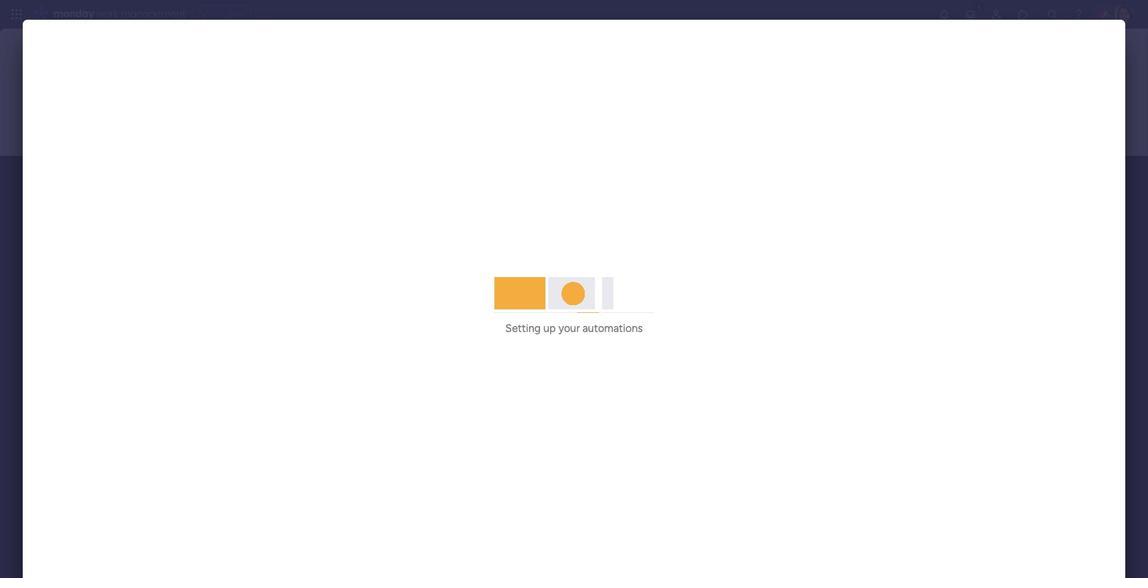 Task type: locate. For each thing, give the bounding box(es) containing it.
up
[[543, 322, 556, 336]]

select product image
[[11, 8, 23, 20]]

plans
[[225, 9, 245, 19]]

setting up your automations
[[505, 322, 643, 336]]

invite members image
[[991, 8, 1003, 20]]

setting
[[505, 322, 541, 336]]

monday
[[53, 7, 94, 21]]

1 image
[[974, 1, 984, 14]]

help image
[[1073, 8, 1085, 20]]



Task type: describe. For each thing, give the bounding box(es) containing it.
management
[[121, 7, 186, 21]]

search everything image
[[1047, 8, 1059, 20]]

inbox image
[[965, 8, 977, 20]]

see plans button
[[193, 5, 251, 23]]

notifications image
[[938, 8, 950, 20]]

james peterson image
[[1115, 5, 1134, 24]]

work
[[97, 7, 118, 21]]

automations
[[583, 322, 643, 336]]

your
[[559, 322, 580, 336]]

see
[[209, 9, 223, 19]]

monday work management
[[53, 7, 186, 21]]

see plans
[[209, 9, 245, 19]]

apps image
[[1017, 8, 1029, 20]]



Task type: vqa. For each thing, say whether or not it's contained in the screenshot.
v2 status outline icon
no



